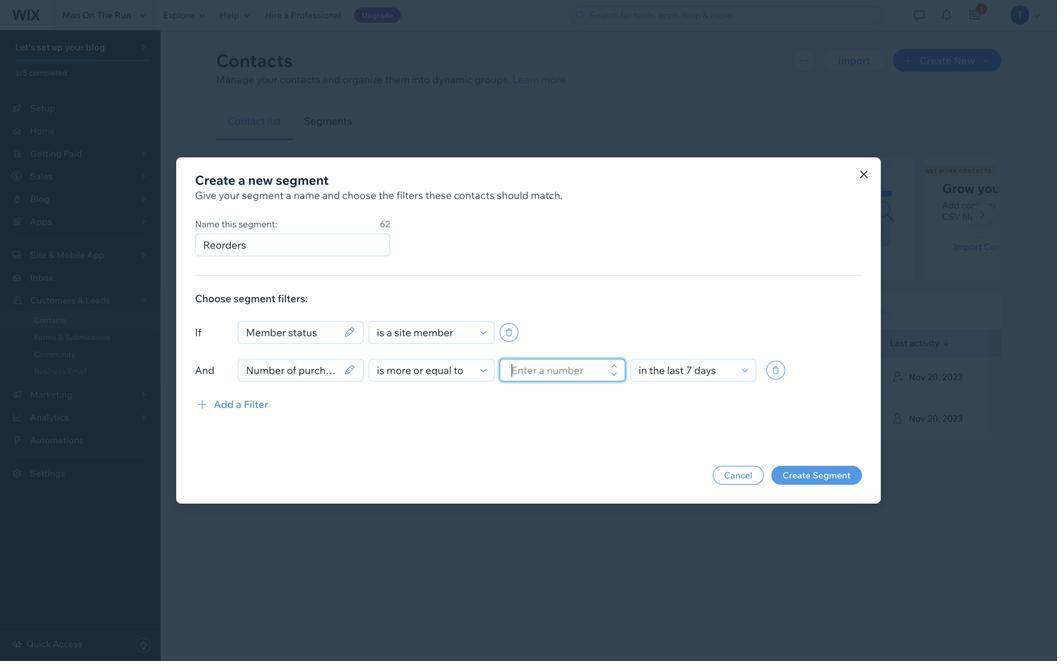 Task type: vqa. For each thing, say whether or not it's contained in the screenshot.
shipping
no



Task type: locate. For each thing, give the bounding box(es) containing it.
list
[[268, 115, 281, 127]]

import inside import button
[[839, 54, 871, 67]]

2 horizontal spatial add
[[943, 200, 960, 211]]

add members area
[[246, 241, 327, 252]]

create segment button
[[772, 466, 863, 485]]

grow
[[943, 180, 975, 196]]

your inside sidebar element
[[65, 42, 84, 53]]

into inside turn site visitors into members site members can log in to their own account and access exclusive content.
[[338, 180, 361, 196]]

& inside dropdown button
[[78, 295, 83, 306]]

your inside grow your contact l add contacts by importing th
[[978, 180, 1005, 196]]

1 vertical spatial nov
[[909, 413, 926, 424]]

a left filter on the bottom of the page
[[236, 398, 242, 411]]

0 horizontal spatial members
[[253, 200, 293, 211]]

import button
[[823, 49, 886, 72]]

name left this
[[195, 218, 220, 229]]

2 vertical spatial add
[[214, 398, 234, 411]]

forms & submissions
[[34, 332, 110, 342]]

1 horizontal spatial into
[[412, 73, 430, 86]]

email
[[437, 337, 459, 348], [67, 366, 87, 376]]

0 horizontal spatial import
[[839, 54, 871, 67]]

segment down new
[[242, 189, 284, 201]]

import contacts
[[954, 241, 1022, 252]]

contacts left by on the right of the page
[[962, 200, 997, 211]]

0 vertical spatial nov 20, 2023
[[909, 371, 963, 382]]

tab list
[[216, 102, 1002, 140]]

contacts right these
[[454, 189, 495, 201]]

1 vertical spatial import
[[954, 241, 983, 252]]

members up account
[[364, 180, 421, 196]]

0 vertical spatial &
[[78, 295, 83, 306]]

email inside business email link
[[67, 366, 87, 376]]

create for segment
[[783, 470, 811, 481]]

add inside add members area button
[[246, 241, 264, 252]]

run
[[115, 9, 131, 20]]

contact
[[1008, 180, 1054, 196]]

1 vertical spatial &
[[58, 332, 63, 342]]

contacts up list
[[280, 73, 321, 86]]

a for filter
[[236, 398, 242, 411]]

1 2023 from the top
[[943, 371, 963, 382]]

your right up at the top
[[65, 42, 84, 53]]

the
[[97, 9, 113, 20]]

2 nov from the top
[[909, 413, 926, 424]]

content.
[[321, 211, 355, 222]]

2 horizontal spatial contacts
[[962, 200, 997, 211]]

nov 20, 2023
[[909, 371, 963, 382], [909, 413, 963, 424]]

add for filter
[[214, 398, 234, 411]]

the
[[379, 189, 394, 201]]

1 vertical spatial name
[[296, 337, 324, 349]]

1 nov 20, 2023 from the top
[[909, 371, 963, 382]]

add down segment:
[[246, 241, 264, 252]]

1 vertical spatial and
[[322, 189, 340, 201]]

2 vertical spatial contacts
[[34, 315, 66, 325]]

create inside button
[[783, 470, 811, 481]]

0 vertical spatial name
[[195, 218, 220, 229]]

1 nov from the top
[[909, 371, 926, 382]]

more
[[542, 73, 566, 86]]

importing
[[1012, 200, 1052, 211]]

a inside button
[[236, 398, 242, 411]]

0 vertical spatial into
[[412, 73, 430, 86]]

1 vertical spatial 20,
[[928, 413, 941, 424]]

0 horizontal spatial add
[[214, 398, 234, 411]]

1 vertical spatial nov 20, 2023
[[909, 413, 963, 424]]

1 vertical spatial create
[[783, 470, 811, 481]]

2 vertical spatial and
[[235, 211, 251, 222]]

Unsaved view field
[[236, 302, 323, 320]]

0 vertical spatial contacts
[[216, 49, 293, 71]]

1 horizontal spatial name
[[296, 337, 324, 349]]

0 vertical spatial segment
[[276, 172, 329, 188]]

contacts
[[216, 49, 293, 71], [985, 241, 1022, 252], [34, 315, 66, 325]]

0 horizontal spatial contacts
[[280, 73, 321, 86]]

1 horizontal spatial create
[[783, 470, 811, 481]]

name down 'unsaved view' field
[[296, 337, 324, 349]]

groups.
[[475, 73, 511, 86]]

0 horizontal spatial contacts
[[34, 315, 66, 325]]

man
[[62, 9, 80, 20]]

contacts link
[[0, 312, 161, 329]]

Enter a number text field
[[508, 360, 608, 381]]

log
[[311, 200, 324, 211]]

contacts down by on the right of the page
[[985, 241, 1022, 252]]

contacts
[[280, 73, 321, 86], [454, 189, 495, 201], [962, 200, 997, 211]]

20,
[[928, 371, 941, 382], [928, 413, 941, 424]]

contacts inside button
[[985, 241, 1022, 252]]

0 vertical spatial 20,
[[928, 371, 941, 382]]

name
[[195, 218, 220, 229], [296, 337, 324, 349]]

0 vertical spatial import
[[839, 54, 871, 67]]

man on the run
[[62, 9, 131, 20]]

0 vertical spatial create
[[195, 172, 236, 188]]

professional
[[291, 9, 341, 20]]

1 horizontal spatial contacts
[[454, 189, 495, 201]]

0 vertical spatial and
[[323, 73, 341, 86]]

contacts inside sidebar element
[[34, 315, 66, 325]]

setup
[[30, 103, 55, 114]]

3/5
[[15, 68, 27, 77]]

1 vertical spatial 2023
[[943, 413, 963, 424]]

1 button
[[962, 0, 989, 30]]

0 vertical spatial select an option field
[[373, 322, 477, 343]]

your right give
[[219, 189, 240, 201]]

members up "access"
[[253, 200, 293, 211]]

a
[[263, 373, 268, 381]]

1 horizontal spatial select an option field
[[635, 360, 739, 381]]

0 vertical spatial email
[[437, 337, 459, 348]]

Search... field
[[852, 302, 983, 320]]

& for customers
[[78, 295, 83, 306]]

1 vertical spatial email
[[67, 366, 87, 376]]

add inside 'add a filter' button
[[214, 398, 234, 411]]

0 vertical spatial 2023
[[943, 371, 963, 382]]

0 vertical spatial nov
[[909, 371, 926, 382]]

a right the hire
[[284, 9, 289, 20]]

0 vertical spatial members
[[364, 180, 421, 196]]

automations link
[[0, 429, 161, 451]]

0 horizontal spatial &
[[58, 332, 63, 342]]

a left can
[[286, 189, 292, 201]]

1 vertical spatial add
[[246, 241, 264, 252]]

sidebar element
[[0, 30, 161, 661]]

into up their
[[338, 180, 361, 196]]

list containing turn site visitors into members
[[214, 158, 1058, 280]]

None checkbox
[[231, 370, 241, 385], [231, 411, 241, 426], [231, 370, 241, 385], [231, 411, 241, 426]]

can
[[295, 200, 309, 211]]

choose
[[195, 292, 231, 305]]

members
[[266, 241, 305, 252]]

1 vertical spatial contacts
[[985, 241, 1022, 252]]

quick access
[[26, 638, 82, 649]]

should
[[497, 189, 529, 201]]

contacts for contacts manage your contacts and organize them into dynamic groups. learn more
[[216, 49, 293, 71]]

cancel
[[725, 470, 753, 481]]

get more contacts
[[926, 168, 992, 174]]

1 20, from the top
[[928, 371, 941, 382]]

1 vertical spatial segment
[[242, 189, 284, 201]]

members
[[364, 180, 421, 196], [253, 200, 293, 211]]

None checkbox
[[231, 336, 241, 351]]

account
[[386, 200, 419, 211]]

import inside import contacts button
[[954, 241, 983, 252]]

community link
[[0, 346, 161, 363]]

contacts inside create a new segment give your segment a name and choose the filters these contacts should match.
[[454, 189, 495, 201]]

2 20, from the top
[[928, 413, 941, 424]]

1 vertical spatial into
[[338, 180, 361, 196]]

name for name this segment:
[[195, 218, 220, 229]]

None field
[[242, 322, 341, 343], [242, 360, 341, 381], [242, 322, 341, 343], [242, 360, 341, 381]]

contacts up forms at the left bottom of the page
[[34, 315, 66, 325]]

your inside contacts manage your contacts and organize them into dynamic groups. learn more
[[257, 73, 278, 86]]

1 horizontal spatial import
[[954, 241, 983, 252]]

visitors
[[290, 180, 335, 196]]

Select an option field
[[373, 322, 477, 343], [635, 360, 739, 381]]

0 horizontal spatial name
[[195, 218, 220, 229]]

business email
[[34, 366, 87, 376]]

add
[[943, 200, 960, 211], [246, 241, 264, 252], [214, 398, 234, 411]]

0 horizontal spatial select an option field
[[373, 322, 477, 343]]

grow your contact l add contacts by importing th
[[943, 180, 1058, 222]]

match.
[[531, 189, 563, 201]]

upgrade button
[[354, 8, 401, 23]]

add down grow
[[943, 200, 960, 211]]

into inside contacts manage your contacts and organize them into dynamic groups. learn more
[[412, 73, 430, 86]]

a for professional
[[284, 9, 289, 20]]

your up by on the right of the page
[[978, 180, 1005, 196]]

forms
[[34, 332, 56, 342]]

site
[[235, 200, 251, 211]]

quick
[[26, 638, 51, 649]]

0 vertical spatial add
[[943, 200, 960, 211]]

segment up name
[[276, 172, 329, 188]]

add left filter on the bottom of the page
[[214, 398, 234, 411]]

hire a professional link
[[258, 0, 349, 30]]

create for a
[[195, 172, 236, 188]]

2 horizontal spatial contacts
[[985, 241, 1022, 252]]

manage
[[216, 73, 254, 86]]

leads
[[85, 295, 110, 306]]

into
[[412, 73, 430, 86], [338, 180, 361, 196]]

0 horizontal spatial email
[[67, 366, 87, 376]]

segment left filters:
[[234, 292, 276, 305]]

contacts inside grow your contact l add contacts by importing th
[[962, 200, 997, 211]]

a for new
[[238, 172, 246, 188]]

0 horizontal spatial into
[[338, 180, 361, 196]]

a left new
[[238, 172, 246, 188]]

on
[[82, 9, 95, 20]]

2023
[[943, 371, 963, 382], [943, 413, 963, 424]]

& right forms at the left bottom of the page
[[58, 332, 63, 342]]

hire a professional
[[265, 9, 341, 20]]

settings link
[[0, 462, 161, 485]]

segment
[[276, 172, 329, 188], [242, 189, 284, 201], [234, 292, 276, 305]]

choose segment filters:
[[195, 292, 308, 305]]

your right manage
[[257, 73, 278, 86]]

create left segment
[[783, 470, 811, 481]]

1 horizontal spatial email
[[437, 337, 459, 348]]

list
[[214, 158, 1058, 280]]

last activity
[[891, 337, 940, 348]]

create inside create a new segment give your segment a name and choose the filters these contacts should match.
[[195, 172, 236, 188]]

setup link
[[0, 97, 161, 120]]

1 horizontal spatial contacts
[[216, 49, 293, 71]]

1 horizontal spatial &
[[78, 295, 83, 306]]

1 horizontal spatial add
[[246, 241, 264, 252]]

cancel button
[[713, 466, 764, 485]]

0 horizontal spatial create
[[195, 172, 236, 188]]

email up choose a condition field
[[437, 337, 459, 348]]

home
[[30, 125, 55, 136]]

turn
[[235, 180, 262, 196]]

contacts up manage
[[216, 49, 293, 71]]

site
[[265, 180, 287, 196]]

email down community link
[[67, 366, 87, 376]]

import contacts button
[[943, 237, 1034, 256]]

contacts inside contacts manage your contacts and organize them into dynamic groups. learn more
[[216, 49, 293, 71]]

& left leads
[[78, 295, 83, 306]]

explore
[[163, 9, 194, 20]]

and
[[195, 364, 215, 377]]

add members area button
[[235, 237, 338, 256]]

3/5 completed
[[15, 68, 67, 77]]

into right "them"
[[412, 73, 430, 86]]

create up give
[[195, 172, 236, 188]]

customers & leads
[[30, 295, 110, 306]]



Task type: describe. For each thing, give the bounding box(es) containing it.
community
[[34, 349, 76, 359]]

tara schultz image
[[254, 407, 277, 430]]

and inside turn site visitors into members site members can log in to their own account and access exclusive content.
[[235, 211, 251, 222]]

name
[[294, 189, 320, 201]]

1 vertical spatial select an option field
[[635, 360, 739, 381]]

to
[[336, 200, 344, 211]]

your inside create a new segment give your segment a name and choose the filters these contacts should match.
[[219, 189, 240, 201]]

add for area
[[246, 241, 264, 252]]

home link
[[0, 120, 161, 142]]

forms & submissions link
[[0, 329, 161, 346]]

learn more button
[[513, 72, 566, 87]]

& for forms
[[58, 332, 63, 342]]

last
[[891, 337, 908, 348]]

name for name
[[296, 337, 324, 349]]

th
[[1054, 200, 1058, 211]]

let's set up your blog
[[15, 42, 105, 53]]

inbox link
[[0, 266, 161, 289]]

tab list containing contact list
[[216, 102, 1002, 140]]

create segment
[[783, 470, 851, 481]]

activity
[[910, 337, 940, 348]]

new
[[248, 172, 273, 188]]

filters
[[397, 189, 423, 201]]

exclusive
[[282, 211, 319, 222]]

submissions
[[65, 332, 110, 342]]

add a filter
[[214, 398, 268, 411]]

business
[[34, 366, 66, 376]]

organize
[[343, 73, 383, 86]]

segment:
[[239, 218, 277, 229]]

dynamic
[[433, 73, 473, 86]]

contact list
[[228, 115, 281, 127]]

help button
[[212, 0, 258, 30]]

access
[[253, 211, 280, 222]]

quick access button
[[11, 638, 82, 650]]

contacts manage your contacts and organize them into dynamic groups. learn more
[[216, 49, 566, 86]]

set
[[37, 42, 50, 53]]

segments button
[[293, 102, 364, 140]]

own
[[367, 200, 384, 211]]

completed
[[29, 68, 67, 77]]

1 horizontal spatial members
[[364, 180, 421, 196]]

customers & leads button
[[0, 289, 161, 312]]

contacts for contacts
[[34, 315, 66, 325]]

create a new segment give your segment a name and choose the filters these contacts should match.
[[195, 172, 563, 201]]

turn site visitors into members site members can log in to their own account and access exclusive content.
[[235, 180, 421, 222]]

in
[[326, 200, 334, 211]]

segments
[[304, 115, 352, 127]]

learn
[[513, 73, 539, 86]]

and inside contacts manage your contacts and organize them into dynamic groups. learn more
[[323, 73, 341, 86]]

segment
[[813, 470, 851, 481]]

area
[[307, 241, 327, 252]]

import for import
[[839, 54, 871, 67]]

their
[[346, 200, 365, 211]]

give
[[195, 189, 217, 201]]

1 vertical spatial members
[[253, 200, 293, 211]]

l
[[1057, 180, 1058, 196]]

contacts inside contacts manage your contacts and organize them into dynamic groups. learn more
[[280, 73, 321, 86]]

inbox
[[30, 272, 53, 283]]

2 2023 from the top
[[943, 413, 963, 424]]

hire
[[265, 9, 282, 20]]

contact
[[228, 115, 265, 127]]

business email link
[[0, 363, 161, 380]]

access
[[53, 638, 82, 649]]

and inside create a new segment give your segment a name and choose the filters these contacts should match.
[[322, 189, 340, 201]]

2 nov 20, 2023 from the top
[[909, 413, 963, 424]]

filters:
[[278, 292, 308, 305]]

import for import contacts
[[954, 241, 983, 252]]

Name this segment: field
[[200, 234, 386, 256]]

Search for tools, apps, help & more... field
[[586, 6, 880, 24]]

choose
[[342, 189, 377, 201]]

blog
[[86, 42, 105, 53]]

contact list button
[[216, 102, 293, 140]]

Choose a condition field
[[373, 360, 477, 381]]

name this segment:
[[195, 218, 277, 229]]

automations
[[30, 434, 84, 445]]

settings
[[30, 468, 65, 479]]

add inside grow your contact l add contacts by importing th
[[943, 200, 960, 211]]

62
[[380, 218, 390, 229]]

this
[[222, 218, 237, 229]]

2 vertical spatial segment
[[234, 292, 276, 305]]

them
[[385, 73, 410, 86]]

these
[[426, 189, 452, 201]]

get
[[926, 168, 938, 174]]

help
[[220, 9, 239, 20]]



